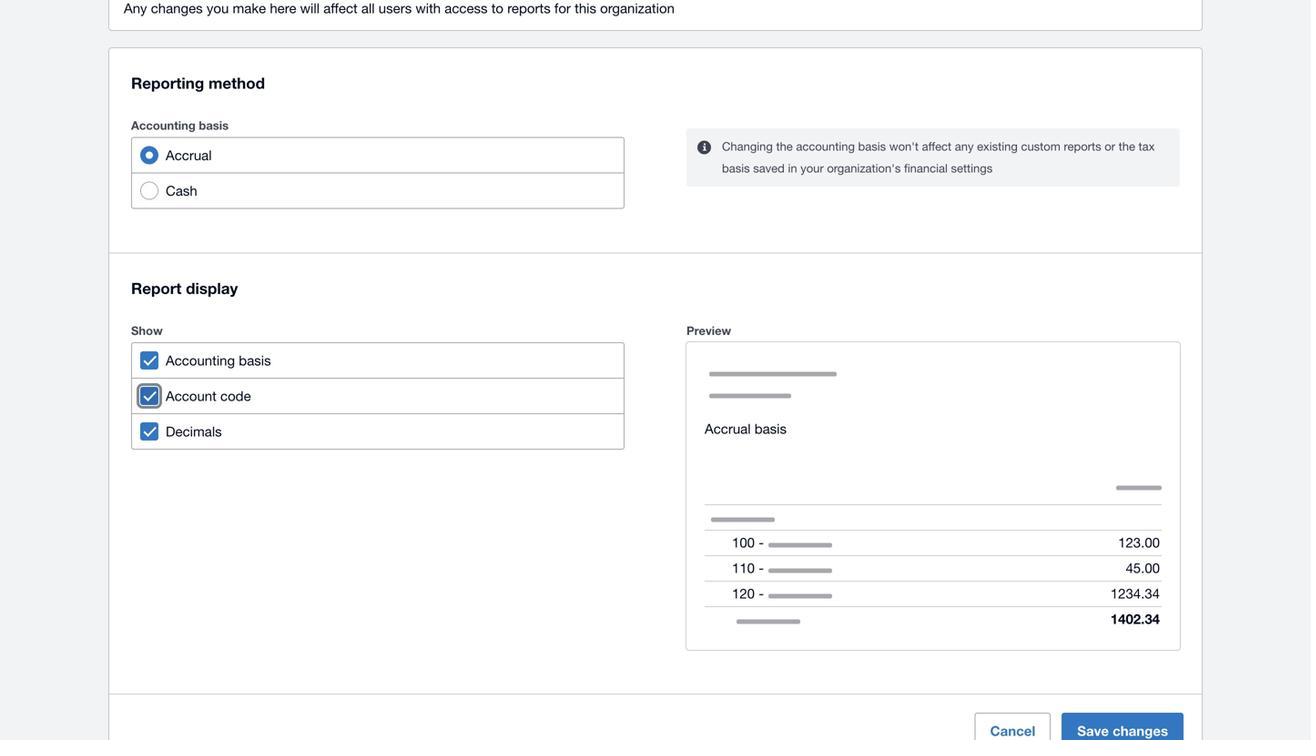 Task type: describe. For each thing, give the bounding box(es) containing it.
any
[[955, 139, 974, 153]]

cash
[[166, 183, 197, 198]]

all
[[361, 0, 375, 16]]

100 -
[[732, 534, 764, 550]]

affect inside changing the accounting basis won't affect any existing custom reports or the tax basis saved in your organization's financial settings
[[922, 139, 952, 153]]

1402.34
[[1111, 611, 1160, 627]]

reporting
[[131, 74, 204, 92]]

100
[[732, 534, 755, 550]]

access
[[445, 0, 488, 16]]

save changes
[[1077, 723, 1168, 739]]

existing
[[977, 139, 1018, 153]]

in
[[788, 161, 797, 175]]

will
[[300, 0, 320, 16]]

code
[[220, 388, 251, 404]]

accounting
[[796, 139, 855, 153]]

display
[[186, 279, 238, 297]]

or
[[1105, 139, 1115, 153]]

any
[[124, 0, 147, 16]]

with
[[416, 0, 441, 16]]

this
[[575, 0, 596, 16]]

cancel
[[990, 723, 1035, 739]]

reporting method
[[131, 74, 265, 92]]

0 horizontal spatial reports
[[507, 0, 551, 16]]

accounting basis inside show 'group'
[[166, 352, 271, 368]]

organization
[[600, 0, 675, 16]]

changing
[[722, 139, 773, 153]]

120
[[732, 585, 755, 601]]

110
[[732, 560, 755, 576]]

save changes button
[[1062, 713, 1184, 740]]

basis inside show 'group'
[[239, 352, 271, 368]]

save
[[1077, 723, 1109, 739]]

account code
[[166, 388, 251, 404]]

0 vertical spatial accounting basis
[[131, 118, 229, 132]]

report preview element
[[705, 468, 1162, 632]]

you
[[207, 0, 229, 16]]

changes for save
[[1113, 723, 1168, 739]]

report display
[[131, 279, 238, 297]]

settings
[[951, 161, 993, 175]]



Task type: locate. For each thing, give the bounding box(es) containing it.
accounting basis up account code
[[166, 352, 271, 368]]

organization's
[[827, 161, 901, 175]]

0 vertical spatial accrual
[[166, 147, 212, 163]]

1 vertical spatial accrual
[[705, 421, 751, 437]]

tax
[[1139, 139, 1155, 153]]

1 horizontal spatial the
[[1119, 139, 1135, 153]]

the right or
[[1119, 139, 1135, 153]]

1234.34
[[1111, 585, 1160, 601]]

changing the accounting basis won't affect any existing custom reports or the tax basis saved in your organization's financial settings status
[[687, 128, 1180, 187]]

affect
[[323, 0, 358, 16], [922, 139, 952, 153]]

2 the from the left
[[1119, 139, 1135, 153]]

123.00
[[1118, 534, 1160, 550]]

- right 110
[[759, 560, 764, 576]]

-
[[759, 534, 764, 550], [759, 560, 764, 576], [759, 585, 764, 601]]

affect up financial
[[922, 139, 952, 153]]

1 vertical spatial reports
[[1064, 139, 1101, 153]]

1 vertical spatial changes
[[1113, 723, 1168, 739]]

- for 100 -
[[759, 534, 764, 550]]

0 vertical spatial affect
[[323, 0, 358, 16]]

1 vertical spatial affect
[[922, 139, 952, 153]]

- for 110 -
[[759, 560, 764, 576]]

1 horizontal spatial reports
[[1064, 139, 1101, 153]]

accounting inside show 'group'
[[166, 352, 235, 368]]

any changes you make here will affect all users with access to reports for this organization
[[124, 0, 675, 16]]

reports inside changing the accounting basis won't affect any existing custom reports or the tax basis saved in your organization's financial settings
[[1064, 139, 1101, 153]]

reports
[[507, 0, 551, 16], [1064, 139, 1101, 153]]

0 vertical spatial reports
[[507, 0, 551, 16]]

method
[[208, 74, 265, 92]]

reports right to
[[507, 0, 551, 16]]

changes left you
[[151, 0, 203, 16]]

changes for any
[[151, 0, 203, 16]]

120 -
[[732, 585, 764, 601]]

changing the accounting basis won't affect any existing custom reports or the tax basis saved in your organization's financial settings
[[722, 139, 1155, 175]]

0 vertical spatial accounting
[[131, 118, 196, 132]]

to
[[491, 0, 504, 16]]

the up in
[[776, 139, 793, 153]]

accounting down reporting
[[131, 118, 196, 132]]

accrual for accrual
[[166, 147, 212, 163]]

accounting basis
[[131, 118, 229, 132], [166, 352, 271, 368]]

- right 100
[[759, 534, 764, 550]]

1 horizontal spatial accrual
[[705, 421, 751, 437]]

1 horizontal spatial affect
[[922, 139, 952, 153]]

changes right save
[[1113, 723, 1168, 739]]

2 - from the top
[[759, 560, 764, 576]]

custom
[[1021, 139, 1061, 153]]

accounting basis down reporting
[[131, 118, 229, 132]]

accounting up account code
[[166, 352, 235, 368]]

- right 120
[[759, 585, 764, 601]]

1 vertical spatial -
[[759, 560, 764, 576]]

changes inside button
[[1113, 723, 1168, 739]]

report
[[131, 279, 182, 297]]

here
[[270, 0, 296, 16]]

0 horizontal spatial accrual
[[166, 147, 212, 163]]

accounting basis group
[[131, 137, 625, 209]]

3 - from the top
[[759, 585, 764, 601]]

for
[[554, 0, 571, 16]]

the
[[776, 139, 793, 153], [1119, 139, 1135, 153]]

won't
[[889, 139, 919, 153]]

affect left all
[[323, 0, 358, 16]]

basis
[[199, 118, 229, 132], [858, 139, 886, 153], [722, 161, 750, 175], [239, 352, 271, 368], [755, 421, 787, 437]]

1 - from the top
[[759, 534, 764, 550]]

accrual basis
[[705, 421, 787, 437]]

show group
[[131, 342, 625, 450]]

accounting
[[131, 118, 196, 132], [166, 352, 235, 368]]

0 vertical spatial -
[[759, 534, 764, 550]]

accrual for accrual basis
[[705, 421, 751, 437]]

accrual
[[166, 147, 212, 163], [705, 421, 751, 437]]

1 vertical spatial accounting basis
[[166, 352, 271, 368]]

accrual inside the 'accounting basis' group
[[166, 147, 212, 163]]

show
[[131, 324, 163, 338]]

saved
[[753, 161, 785, 175]]

decimals
[[166, 423, 222, 439]]

0 horizontal spatial changes
[[151, 0, 203, 16]]

1 horizontal spatial changes
[[1113, 723, 1168, 739]]

0 horizontal spatial affect
[[323, 0, 358, 16]]

110 -
[[732, 560, 764, 576]]

financial
[[904, 161, 948, 175]]

users
[[379, 0, 412, 16]]

1 vertical spatial accounting
[[166, 352, 235, 368]]

changes
[[151, 0, 203, 16], [1113, 723, 1168, 739]]

preview
[[687, 324, 731, 338]]

cancel button
[[975, 713, 1051, 740]]

make
[[233, 0, 266, 16]]

2 vertical spatial -
[[759, 585, 764, 601]]

reports left or
[[1064, 139, 1101, 153]]

1 the from the left
[[776, 139, 793, 153]]

0 vertical spatial changes
[[151, 0, 203, 16]]

45.00
[[1126, 560, 1160, 576]]

your
[[801, 161, 824, 175]]

0 horizontal spatial the
[[776, 139, 793, 153]]

- for 120 -
[[759, 585, 764, 601]]

account
[[166, 388, 217, 404]]



Task type: vqa. For each thing, say whether or not it's contained in the screenshot.


